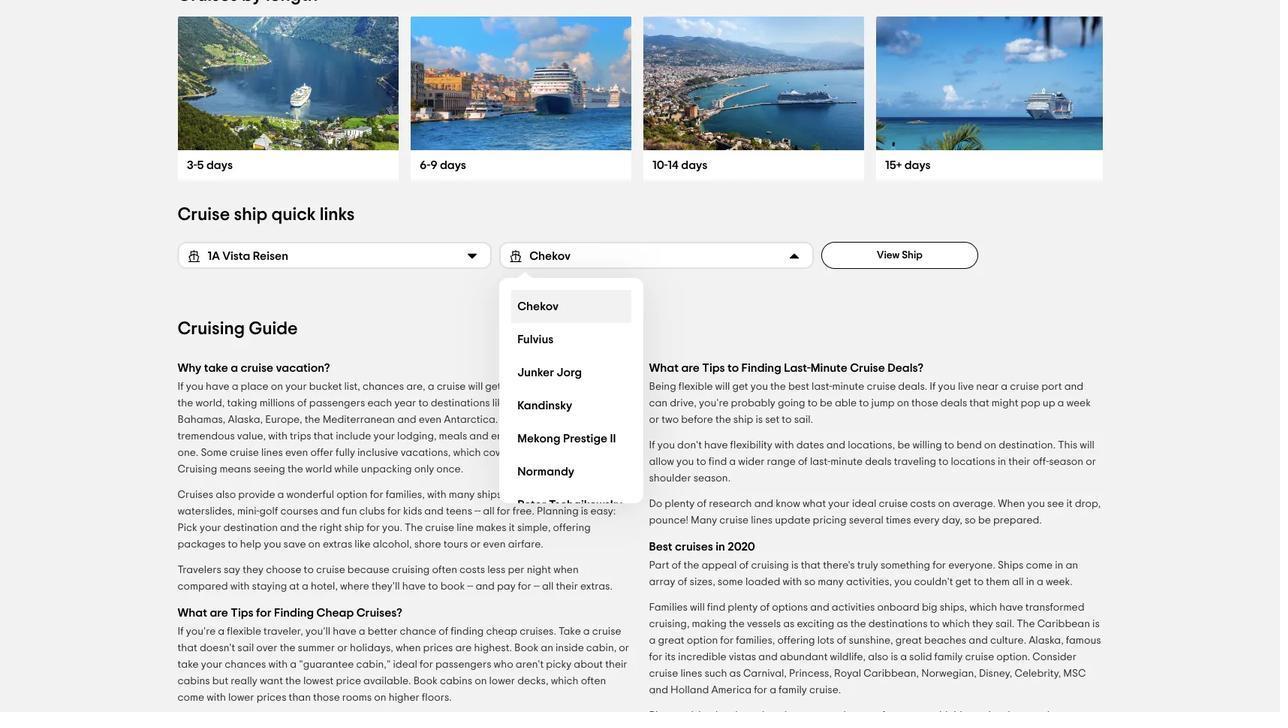 Task type: locate. For each thing, give the bounding box(es) containing it.
1 vertical spatial you're
[[186, 627, 216, 637]]

cruise ship quick links
[[178, 206, 355, 224]]

0 horizontal spatial sail.
[[795, 415, 814, 425]]

0 vertical spatial costs
[[911, 499, 936, 509]]

an up week.
[[1066, 560, 1079, 571]]

all inside part of the appeal of cruising is that there's truly something for everyone. ships come in an array of sizes, some loaded with so many activities, you couldn't get to them all in a week.
[[1013, 577, 1024, 587]]

carnival,
[[744, 669, 787, 679]]

1 horizontal spatial costs
[[911, 499, 936, 509]]

as up america
[[730, 669, 741, 679]]

prices
[[423, 643, 453, 654], [257, 693, 287, 703]]

0 horizontal spatial prices
[[257, 693, 287, 703]]

a inside part of the appeal of cruising is that there's truly something for everyone. ships come in an array of sizes, some loaded with so many activities, you couldn't get to them all in a week.
[[1037, 577, 1044, 587]]

cruises.
[[520, 627, 557, 637]]

finding
[[742, 362, 782, 374], [274, 607, 314, 619]]

some
[[201, 448, 228, 458]]

6-9 days link
[[420, 159, 466, 171]]

2 vertical spatial be
[[979, 515, 992, 526]]

one.
[[178, 448, 199, 458]]

last- inside the being flexible will get you the best last-minute cruise deals. if you live near a cruise port and can drive, you're probably going to be able to jump on those deals that might pop up a week or two before the ship is set to sail.
[[812, 382, 833, 392]]

you're inside what are tips for finding cheap cruises? if you're a flexible traveler, you'll have a better chance of finding cheap cruises. take a cruise that doesn't sail over the summer or holidays, when prices are highest. book an inside cabin, or take your chances with a "guarantee cabin," ideal for passengers who aren't picky about their cabins but really want the lowest price available. book cabins on lower decks, which often come with lower prices than those rooms on higher floors.
[[186, 627, 216, 637]]

1 cabins from the left
[[178, 676, 210, 687]]

tips
[[703, 362, 725, 374], [231, 607, 254, 619]]

days for 10-14 days
[[681, 159, 707, 171]]

an down cruises.
[[541, 643, 554, 654]]

they'll
[[372, 581, 400, 592]]

0 horizontal spatial tips
[[231, 607, 254, 619]]

0 horizontal spatial an
[[541, 643, 554, 654]]

easy:
[[591, 506, 616, 517]]

offering down planning
[[553, 523, 591, 533]]

the right before
[[716, 415, 732, 425]]

0 horizontal spatial finding
[[274, 607, 314, 619]]

being flexible will get you the best last-minute cruise deals. if you live near a cruise port and can drive, you're probably going to be able to jump on those deals that might pop up a week or two before the ship is set to sail.
[[649, 382, 1092, 425]]

are down compared on the bottom of the page
[[210, 607, 228, 619]]

be
[[820, 398, 833, 409], [898, 440, 911, 451], [979, 515, 992, 526]]

of inside if you don't have flexibility with dates and locations, be willing to bend on destination. this will allow you to find a wider range of last-minute deals traveling to locations in their off-season or shoulder season.
[[798, 457, 808, 467]]

when inside what are tips for finding cheap cruises? if you're a flexible traveler, you'll have a better chance of finding cheap cruises. take a cruise that doesn't sail over the summer or holidays, when prices are highest. book an inside cabin, or take your chances with a "guarantee cabin," ideal for passengers who aren't picky about their cabins but really want the lowest price available. book cabins on lower decks, which often come with lower prices than those rooms on higher floors.
[[396, 643, 421, 654]]

0 horizontal spatial cabins
[[178, 676, 210, 687]]

you inside part of the appeal of cruising is that there's truly something for everyone. ships come in an array of sizes, some loaded with so many activities, you couldn't get to them all in a week.
[[895, 577, 912, 587]]

0 horizontal spatial passengers
[[309, 398, 365, 409]]

1 horizontal spatial sail.
[[996, 619, 1015, 630]]

1 horizontal spatial chances
[[363, 382, 404, 392]]

and up right
[[321, 506, 340, 517]]

for down the chance at the left bottom of page
[[420, 660, 433, 670]]

can
[[649, 398, 668, 409]]

take inside what are tips for finding cheap cruises? if you're a flexible traveler, you'll have a better chance of finding cheap cruises. take a cruise that doesn't sail over the summer or holidays, when prices are highest. book an inside cabin, or take your chances with a "guarantee cabin," ideal for passengers who aren't picky about their cabins but really want the lowest price available. book cabins on lower decks, which often come with lower prices than those rooms on higher floors.
[[178, 660, 199, 670]]

0 vertical spatial those
[[912, 398, 939, 409]]

0 horizontal spatial you're
[[186, 627, 216, 637]]

they inside "families will find plenty of options and activities onboard big ships, which have transformed cruising, making the vessels as exciting as the destinations to which they sail. the caribbean is a great option for families, offering lots of sunshine, great beaches and culture. alaska, famous for its incredible vistas and abundant wildlife, also is a solid family cruise option. consider cruise lines such as carnival, princess, royal caribbean, norwegian, disney, celebrity, msc and holland america for a family cruise."
[[973, 619, 994, 630]]

2 horizontal spatial are
[[682, 362, 700, 374]]

that inside part of the appeal of cruising is that there's truly something for everyone. ships come in an array of sizes, some loaded with so many activities, you couldn't get to them all in a week.
[[801, 560, 821, 571]]

cruises also provide a wonderful option for families, with many ships offering things like waterslides, mini-golf courses and fun clubs for kids and teens -- all for free. planning is easy: pick your destination and the right ship for you. the cruise line makes it simple, offering packages to help you save on extras like alcohol, shore tours or even airfare.
[[178, 490, 616, 550]]

2 vertical spatial are
[[456, 643, 472, 654]]

deals down live
[[941, 398, 968, 409]]

0 horizontal spatial great
[[658, 636, 685, 646]]

1 vertical spatial caribbean,
[[864, 669, 920, 679]]

1 horizontal spatial they
[[973, 619, 994, 630]]

also inside "families will find plenty of options and activities onboard big ships, which have transformed cruising, making the vessels as exciting as the destinations to which they sail. the caribbean is a great option for families, offering lots of sunshine, great beaches and culture. alaska, famous for its incredible vistas and abundant wildlife, also is a solid family cruise option. consider cruise lines such as carnival, princess, royal caribbean, norwegian, disney, celebrity, msc and holland america for a family cruise."
[[869, 652, 889, 663]]

alaska, up consider
[[1029, 636, 1064, 646]]

it right see
[[1067, 499, 1073, 509]]

the inside "families will find plenty of options and activities onboard big ships, which have transformed cruising, making the vessels as exciting as the destinations to which they sail. the caribbean is a great option for families, offering lots of sunshine, great beaches and culture. alaska, famous for its incredible vistas and abundant wildlife, also is a solid family cruise option. consider cruise lines such as carnival, princess, royal caribbean, norwegian, disney, celebrity, msc and holland america for a family cruise."
[[1017, 619, 1036, 630]]

0 vertical spatial offering
[[504, 490, 542, 500]]

to left 'help'
[[228, 539, 238, 550]]

every
[[914, 515, 940, 526]]

many down there's
[[818, 577, 844, 587]]

on inside if you don't have flexibility with dates and locations, be willing to bend on destination. this will allow you to find a wider range of last-minute deals traveling to locations in their off-season or shoulder season.
[[985, 440, 997, 451]]

have right the they'll
[[402, 581, 426, 592]]

many up teens
[[449, 490, 475, 500]]

its
[[665, 652, 676, 663]]

lines inside if you have a place on your bucket list, chances are, a cruise will get you there. cruises cover the world, taking millions of passengers each year to destinations like the caribbean, the bahamas, alaska, europe, the mediterranean and even antarctica. cruising offers a tremendous value, with trips that include your lodging, meals and entertainment, all rolled into one. some cruise lines even offer fully inclusive vacations, which cover drinks and tours ashore. cruising means seeing the world while unpacking only once.
[[261, 448, 283, 458]]

0 vertical spatial be
[[820, 398, 833, 409]]

beaches
[[925, 636, 967, 646]]

is inside part of the appeal of cruising is that there's truly something for everyone. ships come in an array of sizes, some loaded with so many activities, you couldn't get to them all in a week.
[[792, 560, 799, 571]]

1 days from the left
[[206, 159, 232, 171]]

deals?
[[888, 362, 924, 374]]

1 vertical spatial find
[[708, 602, 726, 613]]

prices down the chance at the left bottom of page
[[423, 643, 453, 654]]

those inside what are tips for finding cheap cruises? if you're a flexible traveler, you'll have a better chance of finding cheap cruises. take a cruise that doesn't sail over the summer or holidays, when prices are highest. book an inside cabin, or take your chances with a "guarantee cabin," ideal for passengers who aren't picky about their cabins but really want the lowest price available. book cabins on lower decks, which often come with lower prices than those rooms on higher floors.
[[313, 693, 340, 703]]

0 horizontal spatial be
[[820, 398, 833, 409]]

0 horizontal spatial it
[[509, 523, 515, 533]]

with down say
[[230, 581, 250, 592]]

families, down vessels
[[736, 636, 776, 646]]

if inside what are tips for finding cheap cruises? if you're a flexible traveler, you'll have a better chance of finding cheap cruises. take a cruise that doesn't sail over the summer or holidays, when prices are highest. book an inside cabin, or take your chances with a "guarantee cabin," ideal for passengers who aren't picky about their cabins but really want the lowest price available. book cabins on lower decks, which often come with lower prices than those rooms on higher floors.
[[178, 627, 184, 637]]

1 horizontal spatial destinations
[[869, 619, 928, 630]]

trips
[[290, 431, 311, 442]]

15+ days
[[885, 159, 931, 171]]

times
[[886, 515, 912, 526]]

is up options at right
[[792, 560, 799, 571]]

cruises inside cruises also provide a wonderful option for families, with many ships offering things like waterslides, mini-golf courses and fun clubs for kids and teens -- all for free. planning is easy: pick your destination and the right ship for you. the cruise line makes it simple, offering packages to help you save on extras like alcohol, shore tours or even airfare.
[[178, 490, 213, 500]]

save
[[284, 539, 306, 550]]

0 horizontal spatial also
[[216, 490, 236, 500]]

0 vertical spatial chances
[[363, 382, 404, 392]]

extras.
[[581, 581, 613, 592]]

disney,
[[980, 669, 1013, 679]]

0 vertical spatial chekov
[[530, 250, 571, 262]]

0 vertical spatial cruises
[[554, 382, 590, 392]]

some
[[718, 577, 744, 587]]

of left the sizes,
[[678, 577, 688, 587]]

come inside what are tips for finding cheap cruises? if you're a flexible traveler, you'll have a better chance of finding cheap cruises. take a cruise that doesn't sail over the summer or holidays, when prices are highest. book an inside cabin, or take your chances with a "guarantee cabin," ideal for passengers who aren't picky about their cabins but really want the lowest price available. book cabins on lower decks, which often come with lower prices than those rooms on higher floors.
[[178, 693, 204, 703]]

best
[[789, 382, 810, 392]]

tours down prestige
[[565, 448, 590, 458]]

passengers down finding
[[436, 660, 492, 670]]

mediterranean
[[323, 415, 395, 425]]

in right locations
[[998, 457, 1007, 467]]

inside
[[556, 643, 584, 654]]

europe,
[[265, 415, 303, 425]]

all inside if you have a place on your bucket list, chances are, a cruise will get you there. cruises cover the world, taking millions of passengers each year to destinations like the caribbean, the bahamas, alaska, europe, the mediterranean and even antarctica. cruising offers a tremendous value, with trips that include your lodging, meals and entertainment, all rolled into one. some cruise lines even offer fully inclusive vacations, which cover drinks and tours ashore. cruising means seeing the world while unpacking only once.
[[564, 431, 576, 442]]

if inside if you have a place on your bucket list, chances are, a cruise will get you there. cruises cover the world, taking millions of passengers each year to destinations like the caribbean, the bahamas, alaska, europe, the mediterranean and even antarctica. cruising offers a tremendous value, with trips that include your lodging, meals and entertainment, all rolled into one. some cruise lines even offer fully inclusive vacations, which cover drinks and tours ashore. cruising means seeing the world while unpacking only once.
[[178, 382, 184, 392]]

often inside what are tips for finding cheap cruises? if you're a flexible traveler, you'll have a better chance of finding cheap cruises. take a cruise that doesn't sail over the summer or holidays, when prices are highest. book an inside cabin, or take your chances with a "guarantee cabin," ideal for passengers who aren't picky about their cabins but really want the lowest price available. book cabins on lower decks, which often come with lower prices than those rooms on higher floors.
[[581, 676, 606, 687]]

sail. inside "families will find plenty of options and activities onboard big ships, which have transformed cruising, making the vessels as exciting as the destinations to which they sail. the caribbean is a great option for families, offering lots of sunshine, great beaches and culture. alaska, famous for its incredible vistas and abundant wildlife, also is a solid family cruise option. consider cruise lines such as carnival, princess, royal caribbean, norwegian, disney, celebrity, msc and holland america for a family cruise."
[[996, 619, 1015, 630]]

0 horizontal spatial ideal
[[393, 660, 418, 670]]

costs up every
[[911, 499, 936, 509]]

sail. inside the being flexible will get you the best last-minute cruise deals. if you live near a cruise port and can drive, you're probably going to be able to jump on those deals that might pop up a week or two before the ship is set to sail.
[[795, 415, 814, 425]]

to left book
[[428, 581, 438, 592]]

even
[[419, 415, 442, 425], [285, 448, 308, 458], [483, 539, 506, 550]]

like up antarctica.
[[493, 398, 508, 409]]

1 horizontal spatial also
[[869, 652, 889, 663]]

cruises up waterslides,
[[178, 490, 213, 500]]

cruising up 'entertainment,'
[[501, 415, 540, 425]]

costs left less
[[460, 565, 485, 575]]

1 vertical spatial cover
[[483, 448, 511, 458]]

-
[[475, 506, 478, 517], [478, 506, 481, 517], [467, 581, 471, 592], [471, 581, 474, 592], [534, 581, 537, 592], [537, 581, 540, 592]]

prepared.
[[994, 515, 1043, 526]]

peter
[[518, 499, 547, 511]]

ship down probably
[[734, 415, 754, 425]]

have inside "families will find plenty of options and activities onboard big ships, which have transformed cruising, making the vessels as exciting as the destinations to which they sail. the caribbean is a great option for families, offering lots of sunshine, great beaches and culture. alaska, famous for its incredible vistas and abundant wildlife, also is a solid family cruise option. consider cruise lines such as carnival, princess, royal caribbean, norwegian, disney, celebrity, msc and holland america for a family cruise."
[[1000, 602, 1024, 613]]

with inside part of the appeal of cruising is that there's truly something for everyone. ships come in an array of sizes, some loaded with so many activities, you couldn't get to them all in a week.
[[783, 577, 802, 587]]

destinations inside if you have a place on your bucket list, chances are, a cruise will get you there. cruises cover the world, taking millions of passengers each year to destinations like the caribbean, the bahamas, alaska, europe, the mediterranean and even antarctica. cruising offers a tremendous value, with trips that include your lodging, meals and entertainment, all rolled into one. some cruise lines even offer fully inclusive vacations, which cover drinks and tours ashore. cruising means seeing the world while unpacking only once.
[[431, 398, 490, 409]]

plenty
[[665, 499, 695, 509], [728, 602, 758, 613]]

be down "average."
[[979, 515, 992, 526]]

0 vertical spatial lower
[[489, 676, 515, 687]]

you down something
[[895, 577, 912, 587]]

doesn't
[[200, 643, 235, 654]]

1 horizontal spatial be
[[898, 440, 911, 451]]

0 vertical spatial alaska,
[[228, 415, 263, 425]]

before
[[682, 415, 714, 425]]

1 vertical spatial prices
[[257, 693, 287, 703]]

know
[[776, 499, 801, 509]]

ideal inside do plenty of research and know what your ideal cruise costs on average. when you see it drop, pounce! many cruise lines update pricing several times every day, so be prepared.
[[853, 499, 877, 509]]

prestige
[[563, 433, 608, 445]]

you inside do plenty of research and know what your ideal cruise costs on average. when you see it drop, pounce! many cruise lines update pricing several times every day, so be prepared.
[[1028, 499, 1046, 509]]

that left doesn't
[[178, 643, 197, 654]]

for right pay
[[518, 581, 532, 592]]

come inside part of the appeal of cruising is that there's truly something for everyone. ships come in an array of sizes, some loaded with so many activities, you couldn't get to them all in a week.
[[1027, 560, 1053, 571]]

ship
[[902, 250, 923, 261]]

1 vertical spatial those
[[313, 693, 340, 703]]

0 vertical spatial when
[[554, 565, 579, 575]]

3 days from the left
[[681, 159, 707, 171]]

willing
[[913, 440, 943, 451]]

1 horizontal spatial ship
[[344, 523, 364, 533]]

cruise up times
[[879, 499, 908, 509]]

all inside cruises also provide a wonderful option for families, with many ships offering things like waterslides, mini-golf courses and fun clubs for kids and teens -- all for free. planning is easy: pick your destination and the right ship for you. the cruise line makes it simple, offering packages to help you save on extras like alcohol, shore tours or even airfare.
[[483, 506, 495, 517]]

picky
[[546, 660, 572, 670]]

plenty up pounce!
[[665, 499, 695, 509]]

1 horizontal spatial it
[[1067, 499, 1073, 509]]

1 vertical spatial tours
[[444, 539, 468, 550]]

1 vertical spatial often
[[581, 676, 606, 687]]

1 horizontal spatial prices
[[423, 643, 453, 654]]

1 horizontal spatial cabins
[[440, 676, 473, 687]]

lines for place
[[261, 448, 283, 458]]

0 vertical spatial it
[[1067, 499, 1073, 509]]

cheap
[[317, 607, 354, 619]]

1 horizontal spatial great
[[896, 636, 923, 646]]

on inside the being flexible will get you the best last-minute cruise deals. if you live near a cruise port and can drive, you're probably going to be able to jump on those deals that might pop up a week or two before the ship is set to sail.
[[897, 398, 910, 409]]

0 vertical spatial minute
[[833, 382, 865, 392]]

1 horizontal spatial are
[[456, 643, 472, 654]]

your inside do plenty of research and know what your ideal cruise costs on average. when you see it drop, pounce! many cruise lines update pricing several times every day, so be prepared.
[[829, 499, 850, 509]]

0 horizontal spatial when
[[396, 643, 421, 654]]

0 vertical spatial families,
[[386, 490, 425, 500]]

0 vertical spatial an
[[1066, 560, 1079, 571]]

deals inside the being flexible will get you the best last-minute cruise deals. if you live near a cruise port and can drive, you're probably going to be able to jump on those deals that might pop up a week or two before the ship is set to sail.
[[941, 398, 968, 409]]

like right extras
[[355, 539, 371, 550]]

2 horizontal spatial even
[[483, 539, 506, 550]]

cruises down jorg
[[554, 382, 590, 392]]

tips for to
[[703, 362, 725, 374]]

list box
[[500, 278, 644, 521]]

0 horizontal spatial they
[[243, 565, 264, 575]]

millions
[[260, 398, 295, 409]]

travelers say they choose to cruise because cruising often costs less per night when compared with staying at a hotel, where they'll have to book -- and pay for -- all their extras.
[[178, 565, 613, 592]]

option inside cruises also provide a wonderful option for families, with many ships offering things like waterslides, mini-golf courses and fun clubs for kids and teens -- all for free. planning is easy: pick your destination and the right ship for you. the cruise line makes it simple, offering packages to help you save on extras like alcohol, shore tours or even airfare.
[[337, 490, 368, 500]]

what inside what are tips for finding cheap cruises? if you're a flexible traveler, you'll have a better chance of finding cheap cruises. take a cruise that doesn't sail over the summer or holidays, when prices are highest. book an inside cabin, or take your chances with a "guarantee cabin," ideal for passengers who aren't picky about their cabins but really want the lowest price available. book cabins on lower decks, which often come with lower prices than those rooms on higher floors.
[[178, 607, 207, 619]]

cruise up hotel,
[[316, 565, 345, 575]]

so inside part of the appeal of cruising is that there's truly something for everyone. ships come in an array of sizes, some loaded with so many activities, you couldn't get to them all in a week.
[[805, 577, 816, 587]]

passengers down bucket
[[309, 398, 365, 409]]

inclusive
[[358, 448, 399, 458]]

of left finding
[[439, 627, 449, 637]]

cruising up the they'll
[[392, 565, 430, 575]]

cruise.
[[810, 685, 842, 696]]

tours down line
[[444, 539, 468, 550]]

peter tschaikowsky
[[518, 499, 623, 511]]

get inside the being flexible will get you the best last-minute cruise deals. if you live near a cruise port and can drive, you're probably going to be able to jump on those deals that might pop up a week or two before the ship is set to sail.
[[733, 382, 749, 392]]

will up antarctica.
[[468, 382, 483, 392]]

cabins up floors.
[[440, 676, 473, 687]]

they up culture.
[[973, 619, 994, 630]]

1 horizontal spatial the
[[1017, 619, 1036, 630]]

or inside cruises also provide a wonderful option for families, with many ships offering things like waterslides, mini-golf courses and fun clubs for kids and teens -- all for free. planning is easy: pick your destination and the right ship for you. the cruise line makes it simple, offering packages to help you save on extras like alcohol, shore tours or even airfare.
[[471, 539, 481, 550]]

1 vertical spatial the
[[1017, 619, 1036, 630]]

will inside "families will find plenty of options and activities onboard big ships, which have transformed cruising, making the vessels as exciting as the destinations to which they sail. the caribbean is a great option for families, offering lots of sunshine, great beaches and culture. alaska, famous for its incredible vistas and abundant wildlife, also is a solid family cruise option. consider cruise lines such as carnival, princess, royal caribbean, norwegian, disney, celebrity, msc and holland america for a family cruise."
[[690, 602, 705, 613]]

you left see
[[1028, 499, 1046, 509]]

with inside travelers say they choose to cruise because cruising often costs less per night when compared with staying at a hotel, where they'll have to book -- and pay for -- all their extras.
[[230, 581, 250, 592]]

minute down locations,
[[831, 457, 863, 467]]

be inside the being flexible will get you the best last-minute cruise deals. if you live near a cruise port and can drive, you're probably going to be able to jump on those deals that might pop up a week or two before the ship is set to sail.
[[820, 398, 833, 409]]

1 vertical spatial book
[[414, 676, 438, 687]]

2 days from the left
[[440, 159, 466, 171]]

offering up "free."
[[504, 490, 542, 500]]

0 vertical spatial are
[[682, 362, 700, 374]]

the inside cruises also provide a wonderful option for families, with many ships offering things like waterslides, mini-golf courses and fun clubs for kids and teens -- all for free. planning is easy: pick your destination and the right ship for you. the cruise line makes it simple, offering packages to help you save on extras like alcohol, shore tours or even airfare.
[[405, 523, 423, 533]]

the inside part of the appeal of cruising is that there's truly something for everyone. ships come in an array of sizes, some loaded with so many activities, you couldn't get to them all in a week.
[[684, 560, 700, 571]]

of inside if you have a place on your bucket list, chances are, a cruise will get you there. cruises cover the world, taking millions of passengers each year to destinations like the caribbean, the bahamas, alaska, europe, the mediterranean and even antarctica. cruising offers a tremendous value, with trips that include your lodging, meals and entertainment, all rolled into one. some cruise lines even offer fully inclusive vacations, which cover drinks and tours ashore. cruising means seeing the world while unpacking only once.
[[297, 398, 307, 409]]

or inside if you don't have flexibility with dates and locations, be willing to bend on destination. this will allow you to find a wider range of last-minute deals traveling to locations in their off-season or shoulder season.
[[1086, 457, 1097, 467]]

0 vertical spatial passengers
[[309, 398, 365, 409]]

1 vertical spatial ideal
[[393, 660, 418, 670]]

0 horizontal spatial deals
[[866, 457, 892, 467]]

0 vertical spatial so
[[965, 515, 976, 526]]

don't
[[678, 440, 702, 451]]

ship up 1a vista reisen
[[234, 206, 268, 224]]

options
[[773, 602, 808, 613]]

1 horizontal spatial often
[[581, 676, 606, 687]]

your up inclusive
[[374, 431, 395, 442]]

get up antarctica.
[[486, 382, 501, 392]]

1 horizontal spatial come
[[1027, 560, 1053, 571]]

get down everyone. at the bottom
[[956, 577, 972, 587]]

reisen
[[253, 250, 288, 262]]

0 horizontal spatial their
[[556, 581, 578, 592]]

port
[[1042, 382, 1063, 392]]

costs inside travelers say they choose to cruise because cruising often costs less per night when compared with staying at a hotel, where they'll have to book -- and pay for -- all their extras.
[[460, 565, 485, 575]]

2 cabins from the left
[[440, 676, 473, 687]]

0 vertical spatial tours
[[565, 448, 590, 458]]

cruise
[[241, 362, 274, 374], [437, 382, 466, 392], [867, 382, 896, 392], [1011, 382, 1040, 392], [230, 448, 259, 458], [879, 499, 908, 509], [720, 515, 749, 526], [425, 523, 455, 533], [316, 565, 345, 575], [593, 627, 622, 637], [966, 652, 995, 663], [649, 669, 679, 679]]

you left live
[[939, 382, 956, 392]]

alcohol,
[[373, 539, 412, 550]]

on down "deals."
[[897, 398, 910, 409]]

is inside cruises also provide a wonderful option for families, with many ships offering things like waterslides, mini-golf courses and fun clubs for kids and teens -- all for free. planning is easy: pick your destination and the right ship for you. the cruise line makes it simple, offering packages to help you save on extras like alcohol, shore tours or even airfare.
[[581, 506, 589, 517]]

chekov button
[[500, 242, 814, 269]]

when right night
[[554, 565, 579, 575]]

0 vertical spatial option
[[337, 490, 368, 500]]

like right things
[[576, 490, 592, 500]]

sail
[[238, 643, 254, 654]]

will inside the being flexible will get you the best last-minute cruise deals. if you live near a cruise port and can drive, you're probably going to be able to jump on those deals that might pop up a week or two before the ship is set to sail.
[[716, 382, 730, 392]]

flexible inside the being flexible will get you the best last-minute cruise deals. if you live near a cruise port and can drive, you're probably going to be able to jump on those deals that might pop up a week or two before the ship is set to sail.
[[679, 382, 713, 392]]

1 horizontal spatial caribbean,
[[864, 669, 920, 679]]

traveling
[[895, 457, 937, 467]]

1 vertical spatial destinations
[[869, 619, 928, 630]]

book up floors.
[[414, 676, 438, 687]]

allow
[[649, 457, 675, 467]]

the down activities
[[851, 619, 867, 630]]

like
[[493, 398, 508, 409], [576, 490, 592, 500], [355, 539, 371, 550]]

0 horizontal spatial are
[[210, 607, 228, 619]]

or right season
[[1086, 457, 1097, 467]]

with
[[268, 431, 288, 442], [775, 440, 795, 451], [427, 490, 447, 500], [783, 577, 802, 587], [230, 581, 250, 592], [269, 660, 288, 670], [207, 693, 226, 703]]

come up week.
[[1027, 560, 1053, 571]]

lower down really
[[228, 693, 254, 703]]

all down night
[[542, 581, 554, 592]]

cruises
[[554, 382, 590, 392], [178, 490, 213, 500]]

traveler,
[[264, 627, 303, 637]]

0 vertical spatial sail.
[[795, 415, 814, 425]]

finding inside what are tips for finding cheap cruises? if you're a flexible traveler, you'll have a better chance of finding cheap cruises. take a cruise that doesn't sail over the summer or holidays, when prices are highest. book an inside cabin, or take your chances with a "guarantee cabin," ideal for passengers who aren't picky about their cabins but really want the lowest price available. book cabins on lower decks, which often come with lower prices than those rooms on higher floors.
[[274, 607, 314, 619]]

1 horizontal spatial alaska,
[[1029, 636, 1064, 646]]

ships
[[477, 490, 502, 500]]

going
[[778, 398, 806, 409]]

1 horizontal spatial offering
[[553, 523, 591, 533]]

so down "average."
[[965, 515, 976, 526]]

of inside what are tips for finding cheap cruises? if you're a flexible traveler, you'll have a better chance of finding cheap cruises. take a cruise that doesn't sail over the summer or holidays, when prices are highest. book an inside cabin, or take your chances with a "guarantee cabin," ideal for passengers who aren't picky about their cabins but really want the lowest price available. book cabins on lower decks, which often come with lower prices than those rooms on higher floors.
[[439, 627, 449, 637]]

cabins
[[178, 676, 210, 687], [440, 676, 473, 687]]

the down cruises
[[684, 560, 700, 571]]

to right going
[[808, 398, 818, 409]]

making
[[692, 619, 727, 630]]

to down willing at the bottom right of the page
[[939, 457, 949, 467]]

0 vertical spatial caribbean,
[[529, 398, 584, 409]]

1 vertical spatial are
[[210, 607, 228, 619]]

destinations down onboard
[[869, 619, 928, 630]]

0 vertical spatial they
[[243, 565, 264, 575]]

ideal up several
[[853, 499, 877, 509]]

with inside if you have a place on your bucket list, chances are, a cruise will get you there. cruises cover the world, taking millions of passengers each year to destinations like the caribbean, the bahamas, alaska, europe, the mediterranean and even antarctica. cruising offers a tremendous value, with trips that include your lodging, meals and entertainment, all rolled into one. some cruise lines even offer fully inclusive vacations, which cover drinks and tours ashore. cruising means seeing the world while unpacking only once.
[[268, 431, 288, 442]]

chances down sail
[[225, 660, 266, 670]]

find up season. in the right bottom of the page
[[709, 457, 727, 467]]

you're up doesn't
[[186, 627, 216, 637]]

0 horizontal spatial lines
[[261, 448, 283, 458]]

1 vertical spatial chances
[[225, 660, 266, 670]]

days for 6-9 days
[[440, 159, 466, 171]]

cruise inside cruises also provide a wonderful option for families, with many ships offering things like waterslides, mini-golf courses and fun clubs for kids and teens -- all for free. planning is easy: pick your destination and the right ship for you. the cruise line makes it simple, offering packages to help you save on extras like alcohol, shore tours or even airfare.
[[425, 523, 455, 533]]

which down meals
[[453, 448, 481, 458]]

culture.
[[991, 636, 1027, 646]]

find inside "families will find plenty of options and activities onboard big ships, which have transformed cruising, making the vessels as exciting as the destinations to which they sail. the caribbean is a great option for families, offering lots of sunshine, great beaches and culture. alaska, famous for its incredible vistas and abundant wildlife, also is a solid family cruise option. consider cruise lines such as carnival, princess, royal caribbean, norwegian, disney, celebrity, msc and holland america for a family cruise."
[[708, 602, 726, 613]]

1 horizontal spatial option
[[687, 636, 718, 646]]

2 vertical spatial their
[[606, 660, 628, 670]]

1 vertical spatial finding
[[274, 607, 314, 619]]

1 vertical spatial sail.
[[996, 619, 1015, 630]]

list box containing chekov
[[500, 278, 644, 521]]

0 vertical spatial finding
[[742, 362, 782, 374]]

to right year
[[419, 398, 429, 409]]

on inside do plenty of research and know what your ideal cruise costs on average. when you see it drop, pounce! many cruise lines update pricing several times every day, so be prepared.
[[939, 499, 951, 509]]

1 vertical spatial tips
[[231, 607, 254, 619]]

2 great from the left
[[896, 636, 923, 646]]

why take a cruise vacation?
[[178, 362, 330, 374]]

with down but
[[207, 693, 226, 703]]

all down offers
[[564, 431, 576, 442]]

everyone.
[[949, 560, 996, 571]]

0 horizontal spatial so
[[805, 577, 816, 587]]

pop
[[1021, 398, 1041, 409]]

1 horizontal spatial an
[[1066, 560, 1079, 571]]

last- down dates
[[811, 457, 831, 467]]

price
[[336, 676, 361, 687]]

taking
[[227, 398, 257, 409]]

14
[[668, 159, 679, 171]]

0 horizontal spatial what
[[178, 607, 207, 619]]

fully
[[336, 448, 355, 458]]

1 vertical spatial be
[[898, 440, 911, 451]]

deals inside if you don't have flexibility with dates and locations, be willing to bend on destination. this will allow you to find a wider range of last-minute deals traveling to locations in their off-season or shoulder season.
[[866, 457, 892, 467]]

vistas
[[729, 652, 757, 663]]

last- down minute
[[812, 382, 833, 392]]

costs
[[911, 499, 936, 509], [460, 565, 485, 575]]

days for 3-5 days
[[206, 159, 232, 171]]

transformed
[[1026, 602, 1085, 613]]

quick
[[271, 206, 316, 224]]

makes
[[476, 523, 507, 533]]

sizes,
[[690, 577, 716, 587]]

great up solid
[[896, 636, 923, 646]]

waterslides,
[[178, 506, 235, 517]]

there.
[[524, 382, 552, 392]]

1 horizontal spatial book
[[515, 643, 539, 654]]

and up save
[[280, 523, 299, 533]]

book up aren't
[[515, 643, 539, 654]]

world
[[306, 464, 332, 475]]

alaska, inside if you have a place on your bucket list, chances are, a cruise will get you there. cruises cover the world, taking millions of passengers each year to destinations like the caribbean, the bahamas, alaska, europe, the mediterranean and even antarctica. cruising offers a tremendous value, with trips that include your lodging, meals and entertainment, all rolled into one. some cruise lines even offer fully inclusive vacations, which cover drinks and tours ashore. cruising means seeing the world while unpacking only once.
[[228, 415, 263, 425]]

teens
[[446, 506, 473, 517]]

1 vertical spatial plenty
[[728, 602, 758, 613]]

part
[[649, 560, 670, 571]]

lower
[[489, 676, 515, 687], [228, 693, 254, 703]]

2 horizontal spatial their
[[1009, 457, 1031, 467]]

1 horizontal spatial lower
[[489, 676, 515, 687]]

10-14 days link
[[652, 159, 707, 171]]

off-
[[1033, 457, 1050, 467]]

things
[[544, 490, 574, 500]]

with up range
[[775, 440, 795, 451]]

that inside the being flexible will get you the best last-minute cruise deals. if you live near a cruise port and can drive, you're probably going to be able to jump on those deals that might pop up a week or two before the ship is set to sail.
[[970, 398, 990, 409]]

tips up before
[[703, 362, 725, 374]]



Task type: describe. For each thing, give the bounding box(es) containing it.
minute inside if you don't have flexibility with dates and locations, be willing to bend on destination. this will allow you to find a wider range of last-minute deals traveling to locations in their off-season or shoulder season.
[[831, 457, 863, 467]]

wider
[[739, 457, 765, 467]]

big
[[922, 602, 938, 613]]

find inside if you don't have flexibility with dates and locations, be willing to bend on destination. this will allow you to find a wider range of last-minute deals traveling to locations in their off-season or shoulder season.
[[709, 457, 727, 467]]

is inside the being flexible will get you the best last-minute cruise deals. if you live near a cruise port and can drive, you're probably going to be able to jump on those deals that might pop up a week or two before the ship is set to sail.
[[756, 415, 763, 425]]

if inside the being flexible will get you the best last-minute cruise deals. if you live near a cruise port and can drive, you're probably going to be able to jump on those deals that might pop up a week or two before the ship is set to sail.
[[930, 382, 936, 392]]

0 horizontal spatial as
[[730, 669, 741, 679]]

planning
[[537, 506, 579, 517]]

1 horizontal spatial cover
[[592, 382, 619, 392]]

cruise down the its
[[649, 669, 679, 679]]

right
[[320, 523, 342, 533]]

their inside what are tips for finding cheap cruises? if you're a flexible traveler, you'll have a better chance of finding cheap cruises. take a cruise that doesn't sail over the summer or holidays, when prices are highest. book an inside cabin, or take your chances with a "guarantee cabin," ideal for passengers who aren't picky about their cabins but really want the lowest price available. book cabins on lower decks, which often come with lower prices than those rooms on higher floors.
[[606, 660, 628, 670]]

families
[[649, 602, 688, 613]]

to right able
[[860, 398, 870, 409]]

that inside what are tips for finding cheap cruises? if you're a flexible traveler, you'll have a better chance of finding cheap cruises. take a cruise that doesn't sail over the summer or holidays, when prices are highest. book an inside cabin, or take your chances with a "guarantee cabin," ideal for passengers who aren't picky about their cabins but really want the lowest price available. book cabins on lower decks, which often come with lower prices than those rooms on higher floors.
[[178, 643, 197, 654]]

3-5 days
[[187, 159, 232, 171]]

finding
[[451, 627, 484, 637]]

to up hotel,
[[304, 565, 314, 575]]

and left 'holland'
[[649, 685, 669, 696]]

for down carnival,
[[754, 685, 768, 696]]

so inside do plenty of research and know what your ideal cruise costs on average. when you see it drop, pounce! many cruise lines update pricing several times every day, so be prepared.
[[965, 515, 976, 526]]

like inside if you have a place on your bucket list, chances are, a cruise will get you there. cruises cover the world, taking millions of passengers each year to destinations like the caribbean, the bahamas, alaska, europe, the mediterranean and even antarctica. cruising offers a tremendous value, with trips that include your lodging, meals and entertainment, all rolled into one. some cruise lines even offer fully inclusive vacations, which cover drinks and tours ashore. cruising means seeing the world while unpacking only once.
[[493, 398, 508, 409]]

tips for for
[[231, 607, 254, 619]]

decks,
[[518, 676, 549, 687]]

flexibility
[[731, 440, 773, 451]]

to inside "families will find plenty of options and activities onboard big ships, which have transformed cruising, making the vessels as exciting as the destinations to which they sail. the caribbean is a great option for families, offering lots of sunshine, great beaches and culture. alaska, famous for its incredible vistas and abundant wildlife, also is a solid family cruise option. consider cruise lines such as carnival, princess, royal caribbean, norwegian, disney, celebrity, msc and holland america for a family cruise."
[[930, 619, 940, 630]]

ideal inside what are tips for finding cheap cruises? if you're a flexible traveler, you'll have a better chance of finding cheap cruises. take a cruise that doesn't sail over the summer or holidays, when prices are highest. book an inside cabin, or take your chances with a "guarantee cabin," ideal for passengers who aren't picky about their cabins but really want the lowest price available. book cabins on lower decks, which often come with lower prices than those rooms on higher floors.
[[393, 660, 418, 670]]

the down what are tips to finding last-minute cruise deals?
[[771, 382, 786, 392]]

many
[[691, 515, 718, 526]]

offering inside "families will find plenty of options and activities onboard big ships, which have transformed cruising, making the vessels as exciting as the destinations to which they sail. the caribbean is a great option for families, offering lots of sunshine, great beaches and culture. alaska, famous for its incredible vistas and abundant wildlife, also is a solid family cruise option. consider cruise lines such as carnival, princess, royal caribbean, norwegian, disney, celebrity, msc and holland america for a family cruise."
[[778, 636, 816, 646]]

you left there.
[[504, 382, 521, 392]]

cruise down the value,
[[230, 448, 259, 458]]

2 vertical spatial cruising
[[178, 464, 217, 475]]

princess,
[[790, 669, 832, 679]]

if inside if you don't have flexibility with dates and locations, be willing to bend on destination. this will allow you to find a wider range of last-minute deals traveling to locations in their off-season or shoulder season.
[[649, 440, 656, 451]]

less
[[488, 565, 506, 575]]

and inside the being flexible will get you the best last-minute cruise deals. if you live near a cruise port and can drive, you're probably going to be able to jump on those deals that might pop up a week or two before the ship is set to sail.
[[1065, 382, 1084, 392]]

a inside cruises also provide a wonderful option for families, with many ships offering things like waterslides, mini-golf courses and fun clubs for kids and teens -- all for free. planning is easy: pick your destination and the right ship for you. the cruise line makes it simple, offering packages to help you save on extras like alcohol, shore tours or even airfare.
[[278, 490, 284, 500]]

5
[[197, 159, 204, 171]]

entertainment,
[[491, 431, 562, 442]]

fun
[[342, 506, 357, 517]]

cruise down research
[[720, 515, 749, 526]]

have inside travelers say they choose to cruise because cruising often costs less per night when compared with staying at a hotel, where they'll have to book -- and pay for -- all their extras.
[[402, 581, 426, 592]]

pick
[[178, 523, 197, 533]]

1a vista reisen button
[[178, 242, 492, 269]]

0 horizontal spatial even
[[285, 448, 308, 458]]

incredible
[[678, 652, 727, 663]]

your down vacation?
[[286, 382, 307, 392]]

links
[[320, 206, 355, 224]]

week
[[1067, 398, 1092, 409]]

mekong prestige ii
[[518, 433, 616, 445]]

and down year
[[398, 415, 417, 425]]

0 vertical spatial family
[[935, 652, 963, 663]]

and down antarctica.
[[470, 431, 489, 442]]

for up vistas
[[721, 636, 734, 646]]

1 vertical spatial offering
[[553, 523, 591, 533]]

who
[[494, 660, 514, 670]]

summer
[[298, 643, 335, 654]]

you down why in the left bottom of the page
[[186, 382, 204, 392]]

flexible inside what are tips for finding cheap cruises? if you're a flexible traveler, you'll have a better chance of finding cheap cruises. take a cruise that doesn't sail over the summer or holidays, when prices are highest. book an inside cabin, or take your chances with a "guarantee cabin," ideal for passengers who aren't picky about their cabins but really want the lowest price available. book cabins on lower decks, which often come with lower prices than those rooms on higher floors.
[[227, 627, 261, 637]]

season
[[1050, 457, 1084, 467]]

with inside cruises also provide a wonderful option for families, with many ships offering things like waterslides, mini-golf courses and fun clubs for kids and teens -- all for free. planning is easy: pick your destination and the right ship for you. the cruise line makes it simple, offering packages to help you save on extras like alcohol, shore tours or even airfare.
[[427, 490, 447, 500]]

vessels
[[747, 619, 781, 630]]

day,
[[943, 515, 963, 526]]

0 horizontal spatial family
[[779, 685, 807, 696]]

night
[[527, 565, 552, 575]]

antarctica.
[[444, 415, 498, 425]]

last-
[[784, 362, 811, 374]]

vacations,
[[401, 448, 451, 458]]

have inside if you don't have flexibility with dates and locations, be willing to bend on destination. this will allow you to find a wider range of last-minute deals traveling to locations in their off-season or shoulder season.
[[705, 440, 728, 451]]

on inside if you have a place on your bucket list, chances are, a cruise will get you there. cruises cover the world, taking millions of passengers each year to destinations like the caribbean, the bahamas, alaska, europe, the mediterranean and even antarctica. cruising offers a tremendous value, with trips that include your lodging, meals and entertainment, all rolled into one. some cruise lines even offer fully inclusive vacations, which cover drinks and tours ashore. cruising means seeing the world while unpacking only once.
[[271, 382, 283, 392]]

what for what are tips for finding cheap cruises? if you're a flexible traveler, you'll have a better chance of finding cheap cruises. take a cruise that doesn't sail over the summer or holidays, when prices are highest. book an inside cabin, or take your chances with a "guarantee cabin," ideal for passengers who aren't picky about their cabins but really want the lowest price available. book cabins on lower decks, which often come with lower prices than those rooms on higher floors.
[[178, 607, 207, 619]]

which inside if you have a place on your bucket list, chances are, a cruise will get you there. cruises cover the world, taking millions of passengers each year to destinations like the caribbean, the bahamas, alaska, europe, the mediterranean and even antarctica. cruising offers a tremendous value, with trips that include your lodging, meals and entertainment, all rolled into one. some cruise lines even offer fully inclusive vacations, which cover drinks and tours ashore. cruising means seeing the world while unpacking only once.
[[453, 448, 481, 458]]

1 horizontal spatial cruise
[[851, 362, 886, 374]]

this
[[1059, 440, 1078, 451]]

0 horizontal spatial cover
[[483, 448, 511, 458]]

for down clubs
[[367, 523, 380, 533]]

what for what are tips to finding last-minute cruise deals?
[[649, 362, 679, 374]]

travelers
[[178, 565, 221, 575]]

4 days from the left
[[905, 159, 931, 171]]

them
[[987, 577, 1011, 587]]

in left week.
[[1027, 577, 1035, 587]]

to right set
[[782, 415, 792, 425]]

for left "free."
[[497, 506, 511, 517]]

ships
[[998, 560, 1024, 571]]

0 horizontal spatial book
[[414, 676, 438, 687]]

cruise up place
[[241, 362, 274, 374]]

with up want
[[269, 660, 288, 670]]

and inside if you don't have flexibility with dates and locations, be willing to bend on destination. this will allow you to find a wider range of last-minute deals traveling to locations in their off-season or shoulder season.
[[827, 440, 846, 451]]

families will find plenty of options and activities onboard big ships, which have transformed cruising, making the vessels as exciting as the destinations to which they sail. the caribbean is a great option for families, offering lots of sunshine, great beaches and culture. alaska, famous for its incredible vistas and abundant wildlife, also is a solid family cruise option. consider cruise lines such as carnival, princess, royal caribbean, norwegian, disney, celebrity, msc and holland america for a family cruise.
[[649, 602, 1102, 696]]

with inside if you don't have flexibility with dates and locations, be willing to bend on destination. this will allow you to find a wider range of last-minute deals traveling to locations in their off-season or shoulder season.
[[775, 440, 795, 451]]

cruise inside travelers say they choose to cruise because cruising often costs less per night when compared with staying at a hotel, where they'll have to book -- and pay for -- all their extras.
[[316, 565, 345, 575]]

for down staying
[[256, 607, 272, 619]]

which down 'them'
[[970, 602, 998, 613]]

chances inside if you have a place on your bucket list, chances are, a cruise will get you there. cruises cover the world, taking millions of passengers each year to destinations like the caribbean, the bahamas, alaska, europe, the mediterranean and even antarctica. cruising offers a tremendous value, with trips that include your lodging, meals and entertainment, all rolled into one. some cruise lines even offer fully inclusive vacations, which cover drinks and tours ashore. cruising means seeing the world while unpacking only once.
[[363, 382, 404, 392]]

cruises
[[675, 541, 714, 553]]

2 horizontal spatial like
[[576, 490, 592, 500]]

the up trips
[[305, 415, 320, 425]]

finding for last-
[[742, 362, 782, 374]]

destinations inside "families will find plenty of options and activities onboard big ships, which have transformed cruising, making the vessels as exciting as the destinations to which they sail. the caribbean is a great option for families, offering lots of sunshine, great beaches and culture. alaska, famous for its incredible vistas and abundant wildlife, also is a solid family cruise option. consider cruise lines such as carnival, princess, royal caribbean, norwegian, disney, celebrity, msc and holland america for a family cruise."
[[869, 619, 928, 630]]

chance
[[400, 627, 437, 637]]

lines for of
[[681, 669, 703, 679]]

an inside part of the appeal of cruising is that there's truly something for everyone. ships come in an array of sizes, some loaded with so many activities, you couldn't get to them all in a week.
[[1066, 560, 1079, 571]]

cruise inside what are tips for finding cheap cruises? if you're a flexible traveler, you'll have a better chance of finding cheap cruises. take a cruise that doesn't sail over the summer or holidays, when prices are highest. book an inside cabin, or take your chances with a "guarantee cabin," ideal for passengers who aren't picky about their cabins but really want the lowest price available. book cabins on lower decks, which often come with lower prices than those rooms on higher floors.
[[593, 627, 622, 637]]

is up the famous
[[1093, 619, 1100, 630]]

year
[[395, 398, 416, 409]]

get inside part of the appeal of cruising is that there's truly something for everyone. ships come in an array of sizes, some loaded with so many activities, you couldn't get to them all in a week.
[[956, 577, 972, 587]]

destination.
[[999, 440, 1056, 451]]

pay
[[497, 581, 516, 592]]

1 vertical spatial chekov
[[518, 300, 559, 313]]

and inside do plenty of research and know what your ideal cruise costs on average. when you see it drop, pounce! many cruise lines update pricing several times every day, so be prepared.
[[755, 499, 774, 509]]

for up you.
[[388, 506, 401, 517]]

tours inside cruises also provide a wonderful option for families, with many ships offering things like waterslides, mini-golf courses and fun clubs for kids and teens -- all for free. planning is easy: pick your destination and the right ship for you. the cruise line makes it simple, offering packages to help you save on extras like alcohol, shore tours or even airfare.
[[444, 539, 468, 550]]

2 horizontal spatial as
[[837, 619, 849, 630]]

10-
[[652, 159, 668, 171]]

jump
[[872, 398, 895, 409]]

on down available.
[[374, 693, 387, 703]]

passengers inside if you have a place on your bucket list, chances are, a cruise will get you there. cruises cover the world, taking millions of passengers each year to destinations like the caribbean, the bahamas, alaska, europe, the mediterranean and even antarctica. cruising offers a tremendous value, with trips that include your lodging, meals and entertainment, all rolled into one. some cruise lines even offer fully inclusive vacations, which cover drinks and tours ashore. cruising means seeing the world while unpacking only once.
[[309, 398, 365, 409]]

the left vessels
[[729, 619, 745, 630]]

it inside do plenty of research and know what your ideal cruise costs on average. when you see it drop, pounce! many cruise lines update pricing several times every day, so be prepared.
[[1067, 499, 1073, 509]]

in up appeal
[[716, 541, 726, 553]]

the left world
[[288, 464, 303, 475]]

0 horizontal spatial offering
[[504, 490, 542, 500]]

or up "guarantee
[[338, 643, 348, 654]]

1 vertical spatial cruising
[[501, 415, 540, 425]]

often inside travelers say they choose to cruise because cruising often costs less per night when compared with staying at a hotel, where they'll have to book -- and pay for -- all their extras.
[[432, 565, 458, 575]]

cruise up jump at the bottom right
[[867, 382, 896, 392]]

they inside travelers say they choose to cruise because cruising often costs less per night when compared with staying at a hotel, where they'll have to book -- and pay for -- all their extras.
[[243, 565, 264, 575]]

world,
[[196, 398, 225, 409]]

2020
[[728, 541, 756, 553]]

aren't
[[516, 660, 544, 670]]

cruise right the are,
[[437, 382, 466, 392]]

ship inside the being flexible will get you the best last-minute cruise deals. if you live near a cruise port and can drive, you're probably going to be able to jump on those deals that might pop up a week or two before the ship is set to sail.
[[734, 415, 754, 425]]

is left solid
[[891, 652, 899, 663]]

a inside travelers say they choose to cruise because cruising often costs less per night when compared with staying at a hotel, where they'll have to book -- and pay for -- all their extras.
[[302, 581, 309, 592]]

cruising inside part of the appeal of cruising is that there's truly something for everyone. ships come in an array of sizes, some loaded with so many activities, you couldn't get to them all in a week.
[[752, 560, 789, 571]]

rooms
[[342, 693, 372, 703]]

the inside cruises also provide a wonderful option for families, with many ships offering things like waterslides, mini-golf courses and fun clubs for kids and teens -- all for free. planning is easy: pick your destination and the right ship for you. the cruise line makes it simple, offering packages to help you save on extras like alcohol, shore tours or even airfare.
[[302, 523, 317, 533]]

0 horizontal spatial cruise
[[178, 206, 230, 224]]

because
[[348, 565, 390, 575]]

to inside if you have a place on your bucket list, chances are, a cruise will get you there. cruises cover the world, taking millions of passengers each year to destinations like the caribbean, the bahamas, alaska, europe, the mediterranean and even antarctica. cruising offers a tremendous value, with trips that include your lodging, meals and entertainment, all rolled into one. some cruise lines even offer fully inclusive vacations, which cover drinks and tours ashore. cruising means seeing the world while unpacking only once.
[[419, 398, 429, 409]]

or right cabin,
[[619, 643, 630, 654]]

their inside travelers say they choose to cruise because cruising often costs less per night when compared with staying at a hotel, where they'll have to book -- and pay for -- all their extras.
[[556, 581, 578, 592]]

have inside if you have a place on your bucket list, chances are, a cruise will get you there. cruises cover the world, taking millions of passengers each year to destinations like the caribbean, the bahamas, alaska, europe, the mediterranean and even antarctica. cruising offers a tremendous value, with trips that include your lodging, meals and entertainment, all rolled into one. some cruise lines even offer fully inclusive vacations, which cover drinks and tours ashore. cruising means seeing the world while unpacking only once.
[[206, 382, 230, 392]]

to left bend
[[945, 440, 955, 451]]

are for for
[[210, 607, 228, 619]]

when
[[999, 499, 1026, 509]]

minute
[[811, 362, 848, 374]]

and up carnival,
[[759, 652, 778, 663]]

0 vertical spatial ship
[[234, 206, 268, 224]]

view ship button
[[822, 242, 979, 269]]

have inside what are tips for finding cheap cruises? if you're a flexible traveler, you'll have a better chance of finding cheap cruises. take a cruise that doesn't sail over the summer or holidays, when prices are highest. book an inside cabin, or take your chances with a "guarantee cabin," ideal for passengers who aren't picky about their cabins but really want the lowest price available. book cabins on lower decks, which often come with lower prices than those rooms on higher floors.
[[333, 627, 357, 637]]

include
[[336, 431, 371, 442]]

cruises inside if you have a place on your bucket list, chances are, a cruise will get you there. cruises cover the world, taking millions of passengers each year to destinations like the caribbean, the bahamas, alaska, europe, the mediterranean and even antarctica. cruising offers a tremendous value, with trips that include your lodging, meals and entertainment, all rolled into one. some cruise lines even offer fully inclusive vacations, which cover drinks and tours ashore. cruising means seeing the world while unpacking only once.
[[554, 382, 590, 392]]

free.
[[513, 506, 535, 517]]

and down mekong prestige ii on the bottom left of the page
[[544, 448, 563, 458]]

cabin,"
[[356, 660, 391, 670]]

the up bahamas,
[[178, 398, 193, 409]]

families, inside cruises also provide a wonderful option for families, with many ships offering things like waterslides, mini-golf courses and fun clubs for kids and teens -- all for free. planning is easy: pick your destination and the right ship for you. the cruise line makes it simple, offering packages to help you save on extras like alcohol, shore tours or even airfare.
[[386, 490, 425, 500]]

into
[[608, 431, 627, 442]]

and left culture.
[[969, 636, 989, 646]]

finding for cheap
[[274, 607, 314, 619]]

which inside what are tips for finding cheap cruises? if you're a flexible traveler, you'll have a better chance of finding cheap cruises. take a cruise that doesn't sail over the summer or holidays, when prices are highest. book an inside cabin, or take your chances with a "guarantee cabin," ideal for passengers who aren't picky about their cabins but really want the lowest price available. book cabins on lower decks, which often come with lower prices than those rooms on higher floors.
[[551, 676, 579, 687]]

those inside the being flexible will get you the best last-minute cruise deals. if you live near a cruise port and can drive, you're probably going to be able to jump on those deals that might pop up a week or two before the ship is set to sail.
[[912, 398, 939, 409]]

it inside cruises also provide a wonderful option for families, with many ships offering things like waterslides, mini-golf courses and fun clubs for kids and teens -- all for free. planning is easy: pick your destination and the right ship for you. the cruise line makes it simple, offering packages to help you save on extras like alcohol, shore tours or even airfare.
[[509, 523, 515, 533]]

0 horizontal spatial lower
[[228, 693, 254, 703]]

abundant
[[780, 652, 828, 663]]

and right kids
[[425, 506, 444, 517]]

get inside if you have a place on your bucket list, chances are, a cruise will get you there. cruises cover the world, taking millions of passengers each year to destinations like the caribbean, the bahamas, alaska, europe, the mediterranean and even antarctica. cruising offers a tremendous value, with trips that include your lodging, meals and entertainment, all rolled into one. some cruise lines even offer fully inclusive vacations, which cover drinks and tours ashore. cruising means seeing the world while unpacking only once.
[[486, 382, 501, 392]]

locations,
[[848, 440, 896, 451]]

ii
[[610, 433, 616, 445]]

drop,
[[1076, 499, 1102, 509]]

the down traveler,
[[280, 643, 296, 654]]

cabin,
[[587, 643, 617, 654]]

of up vessels
[[760, 602, 770, 613]]

be inside do plenty of research and know what your ideal cruise costs on average. when you see it drop, pounce! many cruise lines update pricing several times every day, so be prepared.
[[979, 515, 992, 526]]

chekov inside dropdown button
[[530, 250, 571, 262]]

in up week.
[[1056, 560, 1064, 571]]

also inside cruises also provide a wonderful option for families, with many ships offering things like waterslides, mini-golf courses and fun clubs for kids and teens -- all for free. planning is easy: pick your destination and the right ship for you. the cruise line makes it simple, offering packages to help you save on extras like alcohol, shore tours or even airfare.
[[216, 490, 236, 500]]

cruise up the pop at bottom
[[1011, 382, 1040, 392]]

chances inside what are tips for finding cheap cruises? if you're a flexible traveler, you'll have a better chance of finding cheap cruises. take a cruise that doesn't sail over the summer or holidays, when prices are highest. book an inside cabin, or take your chances with a "guarantee cabin," ideal for passengers who aren't picky about their cabins but really want the lowest price available. book cabins on lower decks, which often come with lower prices than those rooms on higher floors.
[[225, 660, 266, 670]]

tours inside if you have a place on your bucket list, chances are, a cruise will get you there. cruises cover the world, taking millions of passengers each year to destinations like the caribbean, the bahamas, alaska, europe, the mediterranean and even antarctica. cruising offers a tremendous value, with trips that include your lodging, meals and entertainment, all rolled into one. some cruise lines even offer fully inclusive vacations, which cover drinks and tours ashore. cruising means seeing the world while unpacking only once.
[[565, 448, 590, 458]]

staying
[[252, 581, 287, 592]]

for inside travelers say they choose to cruise because cruising often costs less per night when compared with staying at a hotel, where they'll have to book -- and pay for -- all their extras.
[[518, 581, 532, 592]]

are for to
[[682, 362, 700, 374]]

lines inside do plenty of research and know what your ideal cruise costs on average. when you see it drop, pounce! many cruise lines update pricing several times every day, so be prepared.
[[751, 515, 773, 526]]

and up exciting
[[811, 602, 830, 613]]

plenty inside "families will find plenty of options and activities onboard big ships, which have transformed cruising, making the vessels as exciting as the destinations to which they sail. the caribbean is a great option for families, offering lots of sunshine, great beaches and culture. alaska, famous for its incredible vistas and abundant wildlife, also is a solid family cruise option. consider cruise lines such as carnival, princess, royal caribbean, norwegian, disney, celebrity, msc and holland america for a family cruise."
[[728, 602, 758, 613]]

a inside if you don't have flexibility with dates and locations, be willing to bend on destination. this will allow you to find a wider range of last-minute deals traveling to locations in their off-season or shoulder season.
[[730, 457, 736, 467]]

on inside cruises also provide a wonderful option for families, with many ships offering things like waterslides, mini-golf courses and fun clubs for kids and teens -- all for free. planning is easy: pick your destination and the right ship for you. the cruise line makes it simple, offering packages to help you save on extras like alcohol, shore tours or even airfare.
[[308, 539, 321, 550]]

when inside travelers say they choose to cruise because cruising often costs less per night when compared with staying at a hotel, where they'll have to book -- and pay for -- all their extras.
[[554, 565, 579, 575]]

15+ days link
[[885, 159, 931, 171]]

caribbean, inside if you have a place on your bucket list, chances are, a cruise will get you there. cruises cover the world, taking millions of passengers each year to destinations like the caribbean, the bahamas, alaska, europe, the mediterranean and even antarctica. cruising offers a tremendous value, with trips that include your lodging, meals and entertainment, all rolled into one. some cruise lines even offer fully inclusive vacations, which cover drinks and tours ashore. cruising means seeing the world while unpacking only once.
[[529, 398, 584, 409]]

for up clubs
[[370, 490, 384, 500]]

you up probably
[[751, 382, 768, 392]]

and inside travelers say they choose to cruise because cruising often costs less per night when compared with staying at a hotel, where they'll have to book -- and pay for -- all their extras.
[[476, 581, 495, 592]]

of right "part"
[[672, 560, 682, 571]]

option inside "families will find plenty of options and activities onboard big ships, which have transformed cruising, making the vessels as exciting as the destinations to which they sail. the caribbean is a great option for families, offering lots of sunshine, great beaches and culture. alaska, famous for its incredible vistas and abundant wildlife, also is a solid family cruise option. consider cruise lines such as carnival, princess, royal caribbean, norwegian, disney, celebrity, msc and holland america for a family cruise."
[[687, 636, 718, 646]]

an inside what are tips for finding cheap cruises? if you're a flexible traveler, you'll have a better chance of finding cheap cruises. take a cruise that doesn't sail over the summer or holidays, when prices are highest. book an inside cabin, or take your chances with a "guarantee cabin," ideal for passengers who aren't picky about their cabins but really want the lowest price available. book cabins on lower decks, which often come with lower prices than those rooms on higher floors.
[[541, 643, 554, 654]]

provide
[[238, 490, 275, 500]]

take
[[559, 627, 581, 637]]

at
[[289, 581, 300, 592]]

you up allow
[[658, 440, 675, 451]]

all inside travelers say they choose to cruise because cruising often costs less per night when compared with staying at a hotel, where they'll have to book -- and pay for -- all their extras.
[[542, 581, 554, 592]]

your inside cruises also provide a wonderful option for families, with many ships offering things like waterslides, mini-golf courses and fun clubs for kids and teens -- all for free. planning is easy: pick your destination and the right ship for you. the cruise line makes it simple, offering packages to help you save on extras like alcohol, shore tours or even airfare.
[[200, 523, 221, 533]]

of down 2020
[[740, 560, 749, 571]]

royal
[[835, 669, 862, 679]]

if you have a place on your bucket list, chances are, a cruise will get you there. cruises cover the world, taking millions of passengers each year to destinations like the caribbean, the bahamas, alaska, europe, the mediterranean and even antarctica. cruising offers a tremendous value, with trips that include your lodging, meals and entertainment, all rolled into one. some cruise lines even offer fully inclusive vacations, which cover drinks and tours ashore. cruising means seeing the world while unpacking only once.
[[178, 382, 628, 475]]

minute inside the being flexible will get you the best last-minute cruise deals. if you live near a cruise port and can drive, you're probably going to be able to jump on those deals that might pop up a week or two before the ship is set to sail.
[[833, 382, 865, 392]]

the down there.
[[511, 398, 526, 409]]

you down 'don't' on the bottom
[[677, 457, 694, 467]]

that inside if you have a place on your bucket list, chances are, a cruise will get you there. cruises cover the world, taking millions of passengers each year to destinations like the caribbean, the bahamas, alaska, europe, the mediterranean and even antarctica. cruising offers a tremendous value, with trips that include your lodging, meals and entertainment, all rolled into one. some cruise lines even offer fully inclusive vacations, which cover drinks and tours ashore. cruising means seeing the world while unpacking only once.
[[314, 431, 334, 442]]

cruise up disney,
[[966, 652, 995, 663]]

for inside part of the appeal of cruising is that there's truly something for everyone. ships come in an array of sizes, some loaded with so many activities, you couldn't get to them all in a week.
[[933, 560, 947, 571]]

15+
[[885, 159, 902, 171]]

3-5 days link
[[187, 159, 232, 171]]

will inside if you don't have flexibility with dates and locations, be willing to bend on destination. this will allow you to find a wider range of last-minute deals traveling to locations in their off-season or shoulder season.
[[1080, 440, 1095, 451]]

1 great from the left
[[658, 636, 685, 646]]

in inside if you don't have flexibility with dates and locations, be willing to bend on destination. this will allow you to find a wider range of last-minute deals traveling to locations in their off-season or shoulder season.
[[998, 457, 1007, 467]]

1 horizontal spatial as
[[784, 619, 795, 630]]

the up rolled
[[587, 398, 602, 409]]

to inside part of the appeal of cruising is that there's truly something for everyone. ships come in an array of sizes, some loaded with so many activities, you couldn't get to them all in a week.
[[974, 577, 984, 587]]

many inside part of the appeal of cruising is that there's truly something for everyone. ships come in an array of sizes, some loaded with so many activities, you couldn't get to them all in a week.
[[818, 577, 844, 587]]

mini-
[[237, 506, 260, 517]]

why
[[178, 362, 202, 374]]

the up than
[[285, 676, 301, 687]]

to up probably
[[728, 362, 739, 374]]

option.
[[997, 652, 1031, 663]]

costs inside do plenty of research and know what your ideal cruise costs on average. when you see it drop, pounce! many cruise lines update pricing several times every day, so be prepared.
[[911, 499, 936, 509]]

for left the its
[[649, 652, 663, 663]]

0 vertical spatial even
[[419, 415, 442, 425]]

mekong
[[518, 433, 561, 445]]

plenty inside do plenty of research and know what your ideal cruise costs on average. when you see it drop, pounce! many cruise lines update pricing several times every day, so be prepared.
[[665, 499, 695, 509]]

0 vertical spatial cruising
[[178, 320, 245, 338]]

holland
[[671, 685, 709, 696]]

2 vertical spatial like
[[355, 539, 371, 550]]

of inside do plenty of research and know what your ideal cruise costs on average. when you see it drop, pounce! many cruise lines update pricing several times every day, so be prepared.
[[697, 499, 707, 509]]

1 horizontal spatial take
[[204, 362, 228, 374]]

research
[[709, 499, 752, 509]]

0 vertical spatial prices
[[423, 643, 453, 654]]

which down ships,
[[943, 619, 971, 630]]

to up season. in the right bottom of the page
[[697, 457, 707, 467]]

cruises?
[[357, 607, 403, 619]]

bend
[[957, 440, 982, 451]]

of right lots
[[837, 636, 847, 646]]

onboard
[[878, 602, 920, 613]]

on down highest.
[[475, 676, 487, 687]]

what are tips to finding last-minute cruise deals?
[[649, 362, 924, 374]]

tschaikowsky
[[549, 499, 623, 511]]

to inside cruises also provide a wonderful option for families, with many ships offering things like waterslides, mini-golf courses and fun clubs for kids and teens -- all for free. planning is easy: pick your destination and the right ship for you. the cruise line makes it simple, offering packages to help you save on extras like alcohol, shore tours or even airfare.
[[228, 539, 238, 550]]



Task type: vqa. For each thing, say whether or not it's contained in the screenshot.
this review is the subjective opinion of a tripadvisor member and not of tripadvisor llc. tripadvisor performs checks on reviews as part of our industry-leading trust & safety standards. read our to the middle
no



